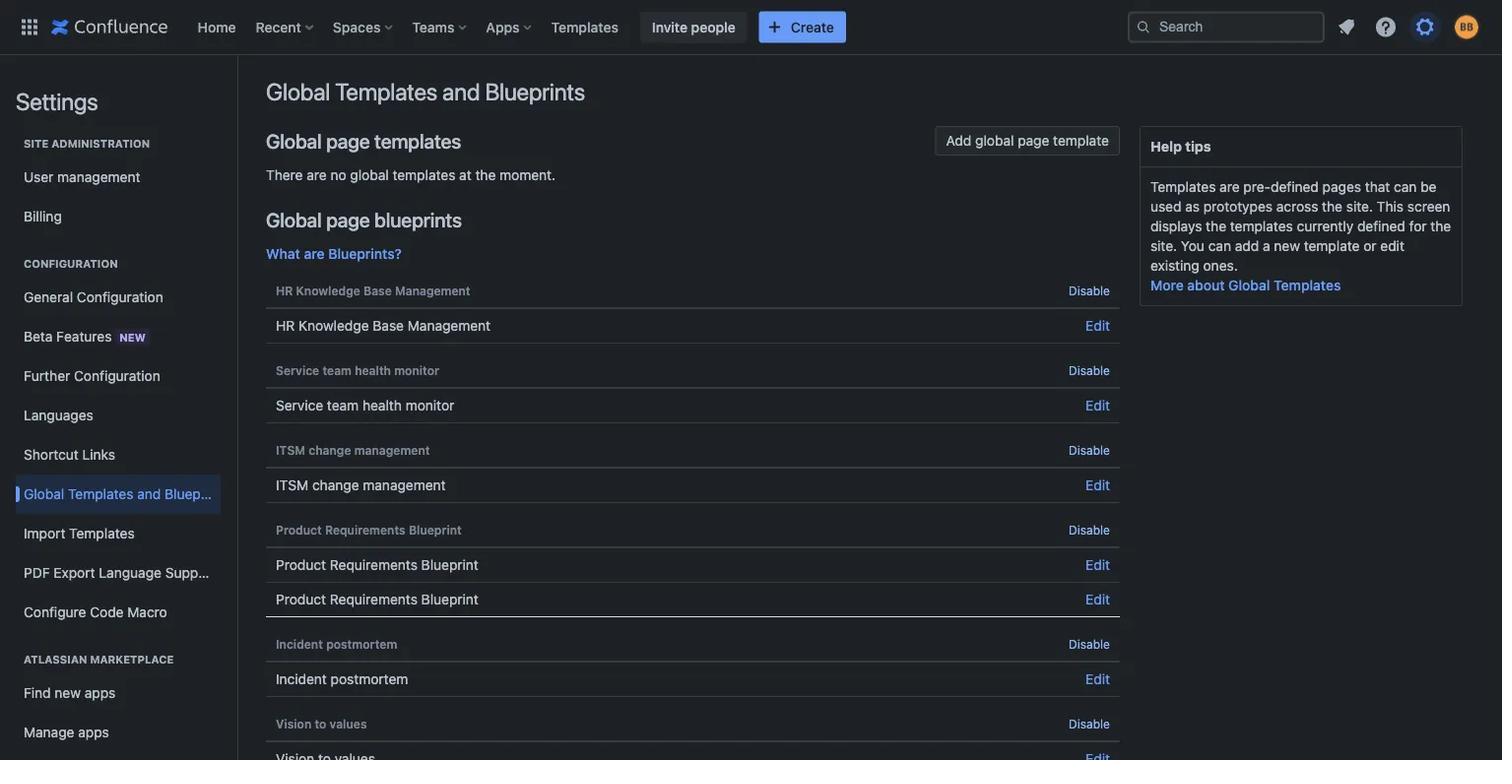 Task type: vqa. For each thing, say whether or not it's contained in the screenshot.
Bob within the overview bob builder
no



Task type: describe. For each thing, give the bounding box(es) containing it.
create button
[[759, 11, 846, 43]]

pdf export language support
[[24, 565, 216, 581]]

billing link
[[16, 197, 221, 236]]

incident postmortem for edit
[[276, 671, 408, 688]]

management inside site administration group
[[57, 169, 140, 185]]

disable for itsm change management
[[1069, 443, 1110, 457]]

language
[[99, 565, 162, 581]]

4 edit from the top
[[1086, 557, 1110, 573]]

currently
[[1297, 218, 1354, 234]]

help icon image
[[1374, 15, 1398, 39]]

you
[[1181, 238, 1205, 254]]

4 edit link from the top
[[1086, 557, 1110, 573]]

existing
[[1151, 258, 1200, 274]]

add
[[946, 132, 972, 149]]

as
[[1185, 198, 1200, 215]]

at
[[459, 167, 472, 183]]

the up currently
[[1322, 198, 1343, 215]]

disable for hr knowledge base management
[[1069, 284, 1110, 298]]

1 vertical spatial requirements
[[330, 557, 418, 573]]

incident for disable
[[276, 637, 323, 651]]

be
[[1421, 179, 1437, 195]]

used
[[1151, 198, 1182, 215]]

knowledge for edit
[[299, 318, 369, 334]]

0 vertical spatial blueprints
[[485, 78, 585, 105]]

2 product requirements blueprint from the top
[[276, 557, 479, 573]]

base for disable
[[364, 284, 392, 298]]

there are no global templates at the moment.
[[266, 167, 556, 183]]

appswitcher icon image
[[18, 15, 41, 39]]

recent
[[256, 19, 301, 35]]

new
[[119, 331, 146, 344]]

blueprint for 4th edit link from the top
[[421, 557, 479, 573]]

global templates and blueprints inside the configuration group
[[24, 486, 229, 502]]

configuration for further
[[74, 368, 160, 384]]

base for edit
[[373, 318, 404, 334]]

shortcut
[[24, 447, 79, 463]]

page for templates
[[326, 129, 370, 152]]

postmortem for edit
[[331, 671, 408, 688]]

teams button
[[406, 11, 474, 43]]

disable for incident postmortem
[[1069, 637, 1110, 651]]

itsm change management for edit
[[276, 477, 446, 494]]

further
[[24, 368, 70, 384]]

product for third disable link from the bottom of the page
[[276, 523, 322, 537]]

the right "for"
[[1431, 218, 1451, 234]]

1 vertical spatial global
[[350, 167, 389, 183]]

pdf
[[24, 565, 50, 581]]

itsm for disable
[[276, 443, 305, 457]]

edit for base
[[1086, 318, 1110, 334]]

settings icon image
[[1414, 15, 1437, 39]]

invite
[[652, 19, 688, 35]]

service for edit
[[276, 397, 323, 414]]

global right collapse sidebar 'image' at the top left of the page
[[266, 78, 330, 105]]

1 horizontal spatial defined
[[1357, 218, 1406, 234]]

health for edit
[[363, 397, 402, 414]]

add
[[1235, 238, 1259, 254]]

invite people
[[652, 19, 736, 35]]

manage apps
[[24, 725, 109, 741]]

more about global templates button
[[1151, 276, 1341, 296]]

templates are pre-defined pages that can be used as prototypes across the site. this screen displays the templates currently defined for the site. you can add a new template or edit existing ones. more about global templates
[[1151, 179, 1451, 294]]

shortcut links link
[[16, 435, 221, 475]]

management for edit
[[408, 318, 491, 334]]

beta
[[24, 328, 53, 344]]

user management
[[24, 169, 140, 185]]

templates up global page templates
[[335, 78, 437, 105]]

find
[[24, 685, 51, 701]]

administration
[[51, 137, 150, 150]]

team for edit
[[327, 397, 359, 414]]

import templates
[[24, 526, 135, 542]]

for
[[1409, 218, 1427, 234]]

general configuration link
[[16, 278, 221, 317]]

disable for service team health monitor
[[1069, 364, 1110, 377]]

displays
[[1151, 218, 1202, 234]]

incident postmortem for disable
[[276, 637, 397, 651]]

what are blueprints?
[[266, 246, 402, 262]]

site
[[24, 137, 49, 150]]

knowledge for disable
[[296, 284, 360, 298]]

blueprint for third disable link from the bottom of the page
[[409, 523, 462, 537]]

code
[[90, 604, 124, 621]]

atlassian
[[24, 654, 87, 666]]

ones.
[[1203, 258, 1238, 274]]

configure code macro
[[24, 604, 167, 621]]

general
[[24, 289, 73, 305]]

a
[[1263, 238, 1270, 254]]

vision to values
[[276, 717, 367, 731]]

notification icon image
[[1335, 15, 1358, 39]]

configuration for general
[[77, 289, 163, 305]]

and inside the configuration group
[[137, 486, 161, 502]]

manage
[[24, 725, 74, 741]]

about
[[1187, 277, 1225, 294]]

edit
[[1380, 238, 1405, 254]]

global templates and blueprints link
[[16, 475, 229, 514]]

export
[[54, 565, 95, 581]]

site administration
[[24, 137, 150, 150]]

blueprints inside the configuration group
[[165, 486, 229, 502]]

user
[[24, 169, 54, 185]]

blueprints
[[374, 208, 462, 231]]

2 vertical spatial requirements
[[330, 592, 418, 608]]

templates down links at bottom
[[68, 486, 133, 502]]

change for edit
[[312, 477, 359, 494]]

shortcut links
[[24, 447, 115, 463]]

page for blueprints
[[326, 208, 370, 231]]

edit link for health
[[1086, 397, 1110, 414]]

features
[[56, 328, 112, 344]]

banner containing home
[[0, 0, 1502, 55]]

support
[[165, 565, 216, 581]]

0 vertical spatial can
[[1394, 179, 1417, 195]]

global up there
[[266, 129, 322, 152]]

new inside atlassian marketplace group
[[55, 685, 81, 701]]

more
[[1151, 277, 1184, 294]]

collapse sidebar image
[[215, 65, 258, 104]]

home
[[198, 19, 236, 35]]

0 horizontal spatial can
[[1208, 238, 1231, 254]]

site administration group
[[16, 116, 221, 242]]

what
[[266, 246, 300, 262]]

are for there
[[307, 167, 327, 183]]

blueprint for blueprint edit link
[[421, 592, 479, 608]]

postmortem for disable
[[326, 637, 397, 651]]

manage apps link
[[16, 713, 221, 753]]

service for disable
[[276, 364, 319, 377]]

edit link for base
[[1086, 318, 1110, 334]]

1 vertical spatial apps
[[78, 725, 109, 741]]

4 disable from the top
[[1069, 523, 1110, 537]]

languages
[[24, 407, 93, 424]]

further configuration
[[24, 368, 160, 384]]

screen
[[1408, 198, 1451, 215]]

change for disable
[[309, 443, 351, 457]]

invite people button
[[640, 11, 747, 43]]

global page blueprints
[[266, 208, 462, 231]]

1 vertical spatial site.
[[1151, 238, 1177, 254]]

further configuration link
[[16, 357, 221, 396]]

vision
[[276, 717, 312, 731]]

apps
[[486, 19, 520, 35]]

general configuration
[[24, 289, 163, 305]]

user management link
[[16, 158, 221, 197]]



Task type: locate. For each thing, give the bounding box(es) containing it.
0 vertical spatial itsm change management
[[276, 443, 430, 457]]

global templates and blueprints down teams
[[266, 78, 585, 105]]

1 vertical spatial template
[[1304, 238, 1360, 254]]

0 vertical spatial apps
[[84, 685, 116, 701]]

0 vertical spatial base
[[364, 284, 392, 298]]

1 vertical spatial itsm change management
[[276, 477, 446, 494]]

template left help
[[1053, 132, 1109, 149]]

edit
[[1086, 318, 1110, 334], [1086, 397, 1110, 414], [1086, 477, 1110, 494], [1086, 557, 1110, 573], [1086, 592, 1110, 608], [1086, 671, 1110, 688]]

0 horizontal spatial site.
[[1151, 238, 1177, 254]]

edit link
[[1086, 318, 1110, 334], [1086, 397, 1110, 414], [1086, 477, 1110, 494], [1086, 557, 1110, 573], [1086, 592, 1110, 608], [1086, 671, 1110, 688]]

1 vertical spatial product
[[276, 557, 326, 573]]

management
[[395, 284, 470, 298], [408, 318, 491, 334]]

are inside templates are pre-defined pages that can be used as prototypes across the site. this screen displays the templates currently defined for the site. you can add a new template or edit existing ones. more about global templates
[[1220, 179, 1240, 195]]

1 disable link from the top
[[1069, 284, 1110, 298]]

global page templates
[[266, 129, 461, 152]]

1 edit from the top
[[1086, 318, 1110, 334]]

edit for management
[[1086, 477, 1110, 494]]

confluence image
[[51, 15, 168, 39], [51, 15, 168, 39]]

1 itsm change management from the top
[[276, 443, 430, 457]]

are left no
[[307, 167, 327, 183]]

can left be at right
[[1394, 179, 1417, 195]]

1 horizontal spatial global templates and blueprints
[[266, 78, 585, 105]]

search image
[[1136, 19, 1152, 35]]

1 service team health monitor from the top
[[276, 364, 439, 377]]

2 incident postmortem from the top
[[276, 671, 408, 688]]

1 vertical spatial global templates and blueprints
[[24, 486, 229, 502]]

1 product requirements blueprint from the top
[[276, 523, 462, 537]]

configuration
[[24, 258, 118, 270], [77, 289, 163, 305], [74, 368, 160, 384]]

monitor for edit
[[406, 397, 454, 414]]

product requirements blueprint
[[276, 523, 462, 537], [276, 557, 479, 573], [276, 592, 479, 608]]

the
[[475, 167, 496, 183], [1322, 198, 1343, 215], [1206, 218, 1227, 234], [1431, 218, 1451, 234]]

global inside the configuration group
[[24, 486, 64, 502]]

1 vertical spatial templates
[[393, 167, 456, 183]]

are inside button
[[304, 246, 325, 262]]

disable link
[[1069, 284, 1110, 298], [1069, 364, 1110, 377], [1069, 443, 1110, 457], [1069, 523, 1110, 537], [1069, 637, 1110, 651], [1069, 717, 1110, 731]]

teams
[[412, 19, 455, 35]]

help
[[1151, 138, 1182, 155]]

0 vertical spatial team
[[322, 364, 352, 377]]

edit for blueprint
[[1086, 592, 1110, 608]]

0 vertical spatial health
[[355, 364, 391, 377]]

add global page template
[[946, 132, 1109, 149]]

1 hr from the top
[[276, 284, 293, 298]]

5 disable link from the top
[[1069, 637, 1110, 651]]

2 vertical spatial templates
[[1230, 218, 1293, 234]]

configuration group
[[16, 236, 229, 638]]

0 vertical spatial configuration
[[24, 258, 118, 270]]

there
[[266, 167, 303, 183]]

1 vertical spatial base
[[373, 318, 404, 334]]

edit link for management
[[1086, 477, 1110, 494]]

are up the prototypes
[[1220, 179, 1240, 195]]

are for templates
[[1220, 179, 1240, 195]]

2 itsm from the top
[[276, 477, 309, 494]]

defined down this
[[1357, 218, 1406, 234]]

apps
[[84, 685, 116, 701], [78, 725, 109, 741]]

atlassian marketplace
[[24, 654, 174, 666]]

1 vertical spatial can
[[1208, 238, 1231, 254]]

recent button
[[250, 11, 321, 43]]

import templates link
[[16, 514, 221, 554]]

apps right manage
[[78, 725, 109, 741]]

or
[[1364, 238, 1377, 254]]

service team health monitor for edit
[[276, 397, 454, 414]]

configuration up new
[[77, 289, 163, 305]]

templates up there are no global templates at the moment.
[[374, 129, 461, 152]]

1 edit link from the top
[[1086, 318, 1110, 334]]

help tips
[[1151, 138, 1211, 155]]

0 vertical spatial defined
[[1271, 179, 1319, 195]]

1 product from the top
[[276, 523, 322, 537]]

0 vertical spatial blueprint
[[409, 523, 462, 537]]

global right no
[[350, 167, 389, 183]]

2 vertical spatial management
[[363, 477, 446, 494]]

hr knowledge base management for edit
[[276, 318, 491, 334]]

1 horizontal spatial new
[[1274, 238, 1300, 254]]

0 vertical spatial site.
[[1346, 198, 1373, 215]]

1 horizontal spatial blueprints
[[485, 78, 585, 105]]

pages
[[1323, 179, 1361, 195]]

home link
[[192, 11, 242, 43]]

the right at
[[475, 167, 496, 183]]

templates inside templates are pre-defined pages that can be used as prototypes across the site. this screen displays the templates currently defined for the site. you can add a new template or edit existing ones. more about global templates
[[1230, 218, 1293, 234]]

2 hr knowledge base management from the top
[[276, 318, 491, 334]]

1 vertical spatial itsm
[[276, 477, 309, 494]]

1 vertical spatial incident
[[276, 671, 327, 688]]

2 service team health monitor from the top
[[276, 397, 454, 414]]

1 horizontal spatial site.
[[1346, 198, 1373, 215]]

billing
[[24, 208, 62, 225]]

0 horizontal spatial new
[[55, 685, 81, 701]]

site. up existing
[[1151, 238, 1177, 254]]

0 vertical spatial product requirements blueprint
[[276, 523, 462, 537]]

1 vertical spatial new
[[55, 685, 81, 701]]

moment.
[[500, 167, 556, 183]]

0 vertical spatial management
[[395, 284, 470, 298]]

add global page template link
[[935, 126, 1120, 156]]

1 incident postmortem from the top
[[276, 637, 397, 651]]

defined up the across
[[1271, 179, 1319, 195]]

1 vertical spatial monitor
[[406, 397, 454, 414]]

blueprints?
[[328, 246, 402, 262]]

what are blueprints? button
[[266, 244, 402, 264]]

3 edit link from the top
[[1086, 477, 1110, 494]]

links
[[82, 447, 115, 463]]

disable
[[1069, 284, 1110, 298], [1069, 364, 1110, 377], [1069, 443, 1110, 457], [1069, 523, 1110, 537], [1069, 637, 1110, 651], [1069, 717, 1110, 731]]

templates left at
[[393, 167, 456, 183]]

hr for edit
[[276, 318, 295, 334]]

templates inside 'link'
[[69, 526, 135, 542]]

0 horizontal spatial global templates and blueprints
[[24, 486, 229, 502]]

marketplace
[[90, 654, 174, 666]]

1 hr knowledge base management from the top
[[276, 284, 470, 298]]

0 vertical spatial management
[[57, 169, 140, 185]]

0 vertical spatial knowledge
[[296, 284, 360, 298]]

templates link
[[545, 11, 624, 43]]

1 vertical spatial hr knowledge base management
[[276, 318, 491, 334]]

0 vertical spatial postmortem
[[326, 637, 397, 651]]

configure code macro link
[[16, 593, 221, 632]]

across
[[1277, 198, 1318, 215]]

templates inside global element
[[551, 19, 619, 35]]

1 horizontal spatial template
[[1304, 238, 1360, 254]]

are
[[307, 167, 327, 183], [1220, 179, 1240, 195], [304, 246, 325, 262]]

3 product requirements blueprint from the top
[[276, 592, 479, 608]]

apps down atlassian marketplace
[[84, 685, 116, 701]]

1 vertical spatial configuration
[[77, 289, 163, 305]]

monitor for disable
[[394, 364, 439, 377]]

configuration up general
[[24, 258, 118, 270]]

templates up pdf export language support link
[[69, 526, 135, 542]]

template
[[1053, 132, 1109, 149], [1304, 238, 1360, 254]]

global
[[975, 132, 1014, 149], [350, 167, 389, 183]]

0 vertical spatial service
[[276, 364, 319, 377]]

1 vertical spatial change
[[312, 477, 359, 494]]

are right what
[[304, 246, 325, 262]]

atlassian marketplace group
[[16, 632, 221, 761]]

edit link for blueprint
[[1086, 592, 1110, 608]]

5 edit link from the top
[[1086, 592, 1110, 608]]

global
[[266, 78, 330, 105], [266, 129, 322, 152], [266, 208, 322, 231], [1229, 277, 1270, 294], [24, 486, 64, 502]]

new right a at the right top of page
[[1274, 238, 1300, 254]]

values
[[330, 717, 367, 731]]

that
[[1365, 179, 1390, 195]]

beta features new
[[24, 328, 146, 344]]

4 disable link from the top
[[1069, 523, 1110, 537]]

to
[[315, 717, 326, 731]]

disable link for incident postmortem
[[1069, 637, 1110, 651]]

spaces
[[333, 19, 381, 35]]

1 service from the top
[[276, 364, 319, 377]]

and down shortcut links link
[[137, 486, 161, 502]]

1 vertical spatial knowledge
[[299, 318, 369, 334]]

page up no
[[326, 129, 370, 152]]

2 vertical spatial configuration
[[74, 368, 160, 384]]

1 horizontal spatial can
[[1394, 179, 1417, 195]]

templates
[[551, 19, 619, 35], [335, 78, 437, 105], [1151, 179, 1216, 195], [1274, 277, 1341, 294], [68, 486, 133, 502], [69, 526, 135, 542]]

0 vertical spatial requirements
[[325, 523, 406, 537]]

templates up as
[[1151, 179, 1216, 195]]

5 edit from the top
[[1086, 592, 1110, 608]]

1 vertical spatial blueprints
[[165, 486, 229, 502]]

new inside templates are pre-defined pages that can be used as prototypes across the site. this screen displays the templates currently defined for the site. you can add a new template or edit existing ones. more about global templates
[[1274, 238, 1300, 254]]

1 disable from the top
[[1069, 284, 1110, 298]]

1 itsm from the top
[[276, 443, 305, 457]]

0 horizontal spatial defined
[[1271, 179, 1319, 195]]

1 vertical spatial team
[[327, 397, 359, 414]]

global up import
[[24, 486, 64, 502]]

configuration up languages link
[[74, 368, 160, 384]]

change
[[309, 443, 351, 457], [312, 477, 359, 494]]

new
[[1274, 238, 1300, 254], [55, 685, 81, 701]]

itsm change management for disable
[[276, 443, 430, 457]]

base
[[364, 284, 392, 298], [373, 318, 404, 334]]

find new apps link
[[16, 674, 221, 713]]

prototypes
[[1204, 198, 1273, 215]]

the down the prototypes
[[1206, 218, 1227, 234]]

product for 4th edit link from the top
[[276, 557, 326, 573]]

1 incident from the top
[[276, 637, 323, 651]]

template down currently
[[1304, 238, 1360, 254]]

service team health monitor for disable
[[276, 364, 439, 377]]

0 vertical spatial new
[[1274, 238, 1300, 254]]

1 vertical spatial defined
[[1357, 218, 1406, 234]]

2 vertical spatial product
[[276, 592, 326, 608]]

3 edit from the top
[[1086, 477, 1110, 494]]

2 service from the top
[[276, 397, 323, 414]]

0 vertical spatial product
[[276, 523, 322, 537]]

2 incident from the top
[[276, 671, 327, 688]]

edit for health
[[1086, 397, 1110, 414]]

0 vertical spatial incident postmortem
[[276, 637, 397, 651]]

this
[[1377, 198, 1404, 215]]

0 vertical spatial monitor
[[394, 364, 439, 377]]

1 vertical spatial service
[[276, 397, 323, 414]]

2 hr from the top
[[276, 318, 295, 334]]

0 horizontal spatial and
[[137, 486, 161, 502]]

1 vertical spatial hr
[[276, 318, 295, 334]]

site. down pages
[[1346, 198, 1373, 215]]

page
[[326, 129, 370, 152], [1018, 132, 1050, 149], [326, 208, 370, 231]]

itsm change management
[[276, 443, 430, 457], [276, 477, 446, 494]]

2 disable from the top
[[1069, 364, 1110, 377]]

0 vertical spatial hr knowledge base management
[[276, 284, 470, 298]]

page up "what are blueprints?"
[[326, 208, 370, 231]]

people
[[691, 19, 736, 35]]

disable link for service team health monitor
[[1069, 364, 1110, 377]]

1 vertical spatial health
[[363, 397, 402, 414]]

6 disable from the top
[[1069, 717, 1110, 731]]

2 itsm change management from the top
[[276, 477, 446, 494]]

service
[[276, 364, 319, 377], [276, 397, 323, 414]]

0 vertical spatial itsm
[[276, 443, 305, 457]]

management for disable
[[395, 284, 470, 298]]

0 horizontal spatial global
[[350, 167, 389, 183]]

Search field
[[1128, 11, 1325, 43]]

itsm for edit
[[276, 477, 309, 494]]

2 vertical spatial blueprint
[[421, 592, 479, 608]]

product for blueprint edit link
[[276, 592, 326, 608]]

and down teams popup button on the top left of page
[[442, 78, 480, 105]]

1 vertical spatial management
[[354, 443, 430, 457]]

page right add
[[1018, 132, 1050, 149]]

0 vertical spatial templates
[[374, 129, 461, 152]]

templates right the apps popup button
[[551, 19, 619, 35]]

5 disable from the top
[[1069, 637, 1110, 651]]

0 vertical spatial and
[[442, 78, 480, 105]]

hr knowledge base management for disable
[[276, 284, 470, 298]]

global down ones.
[[1229, 277, 1270, 294]]

global up what
[[266, 208, 322, 231]]

global inside templates are pre-defined pages that can be used as prototypes across the site. this screen displays the templates currently defined for the site. you can add a new template or edit existing ones. more about global templates
[[1229, 277, 1270, 294]]

pdf export language support link
[[16, 554, 221, 593]]

requirements
[[325, 523, 406, 537], [330, 557, 418, 573], [330, 592, 418, 608]]

0 vertical spatial global templates and blueprints
[[266, 78, 585, 105]]

team for disable
[[322, 364, 352, 377]]

0 vertical spatial incident
[[276, 637, 323, 651]]

incident for edit
[[276, 671, 327, 688]]

1 vertical spatial product requirements blueprint
[[276, 557, 479, 573]]

settings
[[16, 88, 98, 115]]

6 edit from the top
[[1086, 671, 1110, 688]]

health
[[355, 364, 391, 377], [363, 397, 402, 414]]

6 disable link from the top
[[1069, 717, 1110, 731]]

0 vertical spatial template
[[1053, 132, 1109, 149]]

0 horizontal spatial template
[[1053, 132, 1109, 149]]

disable link for hr knowledge base management
[[1069, 284, 1110, 298]]

find new apps
[[24, 685, 116, 701]]

templates down currently
[[1274, 277, 1341, 294]]

can
[[1394, 179, 1417, 195], [1208, 238, 1231, 254]]

1 vertical spatial incident postmortem
[[276, 671, 408, 688]]

2 edit link from the top
[[1086, 397, 1110, 414]]

0 vertical spatial change
[[309, 443, 351, 457]]

1 horizontal spatial and
[[442, 78, 480, 105]]

are for what
[[304, 246, 325, 262]]

blueprints down the apps popup button
[[485, 78, 585, 105]]

site.
[[1346, 198, 1373, 215], [1151, 238, 1177, 254]]

global element
[[12, 0, 1128, 55]]

can up ones.
[[1208, 238, 1231, 254]]

global right add
[[975, 132, 1014, 149]]

1 vertical spatial management
[[408, 318, 491, 334]]

2 product from the top
[[276, 557, 326, 573]]

6 edit link from the top
[[1086, 671, 1110, 688]]

0 vertical spatial hr
[[276, 284, 293, 298]]

2 disable link from the top
[[1069, 364, 1110, 377]]

banner
[[0, 0, 1502, 55]]

management for edit
[[363, 477, 446, 494]]

3 product from the top
[[276, 592, 326, 608]]

incident
[[276, 637, 323, 651], [276, 671, 327, 688]]

2 edit from the top
[[1086, 397, 1110, 414]]

templates up a at the right top of page
[[1230, 218, 1293, 234]]

knowledge
[[296, 284, 360, 298], [299, 318, 369, 334]]

disable link for itsm change management
[[1069, 443, 1110, 457]]

1 vertical spatial and
[[137, 486, 161, 502]]

1 horizontal spatial global
[[975, 132, 1014, 149]]

global templates and blueprints down shortcut links link
[[24, 486, 229, 502]]

1 vertical spatial blueprint
[[421, 557, 479, 573]]

template inside templates are pre-defined pages that can be used as prototypes across the site. this screen displays the templates currently defined for the site. you can add a new template or edit existing ones. more about global templates
[[1304, 238, 1360, 254]]

import
[[24, 526, 65, 542]]

3 disable link from the top
[[1069, 443, 1110, 457]]

0 horizontal spatial blueprints
[[165, 486, 229, 502]]

new right find
[[55, 685, 81, 701]]

blueprints up support on the bottom of page
[[165, 486, 229, 502]]

3 disable from the top
[[1069, 443, 1110, 457]]

1 vertical spatial postmortem
[[331, 671, 408, 688]]

health for disable
[[355, 364, 391, 377]]

hr for disable
[[276, 284, 293, 298]]

management for disable
[[354, 443, 430, 457]]

1 vertical spatial service team health monitor
[[276, 397, 454, 414]]

0 vertical spatial service team health monitor
[[276, 364, 439, 377]]

2 vertical spatial product requirements blueprint
[[276, 592, 479, 608]]

no
[[330, 167, 346, 183]]

create
[[791, 19, 834, 35]]

and
[[442, 78, 480, 105], [137, 486, 161, 502]]

0 vertical spatial global
[[975, 132, 1014, 149]]



